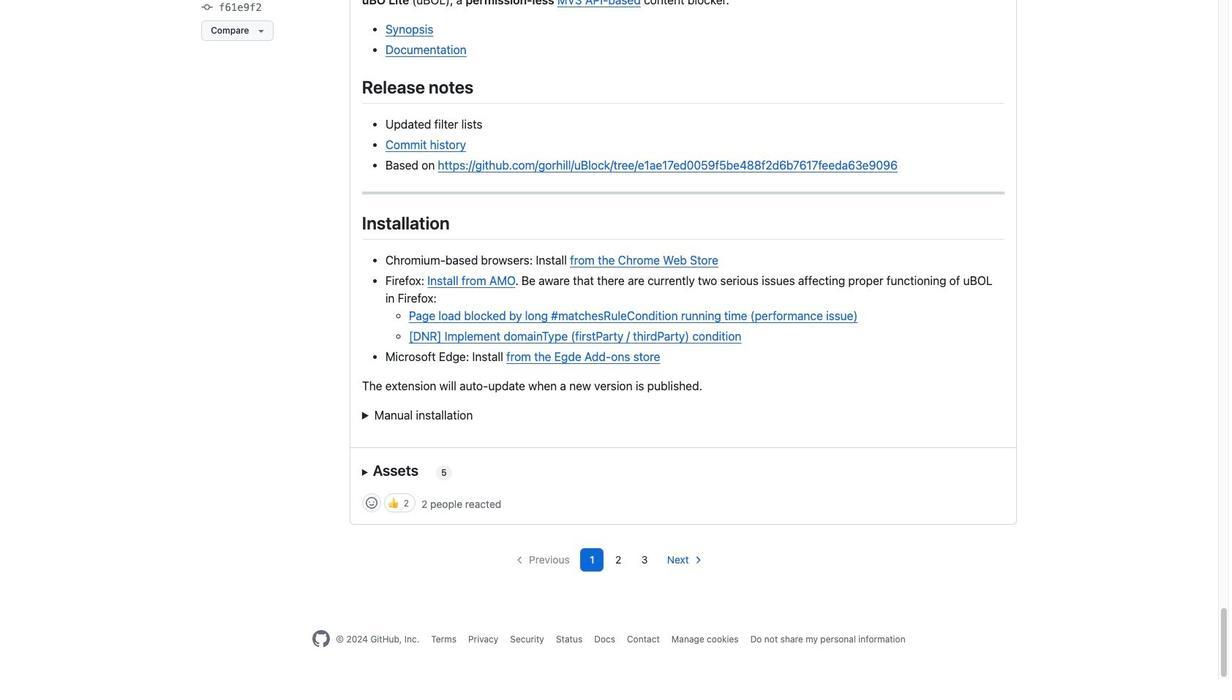 Task type: locate. For each thing, give the bounding box(es) containing it.
pagination navigation
[[507, 549, 712, 572]]

commit image
[[201, 2, 213, 13]]

add or remove reactions element
[[362, 494, 381, 513]]

homepage image
[[313, 631, 330, 649]]

triangle down image
[[255, 25, 267, 37]]



Task type: vqa. For each thing, say whether or not it's contained in the screenshot.
Homepage 'IMAGE'
yes



Task type: describe. For each thing, give the bounding box(es) containing it.
add or remove reactions image
[[366, 498, 377, 510]]

page 1 element
[[581, 549, 604, 572]]



